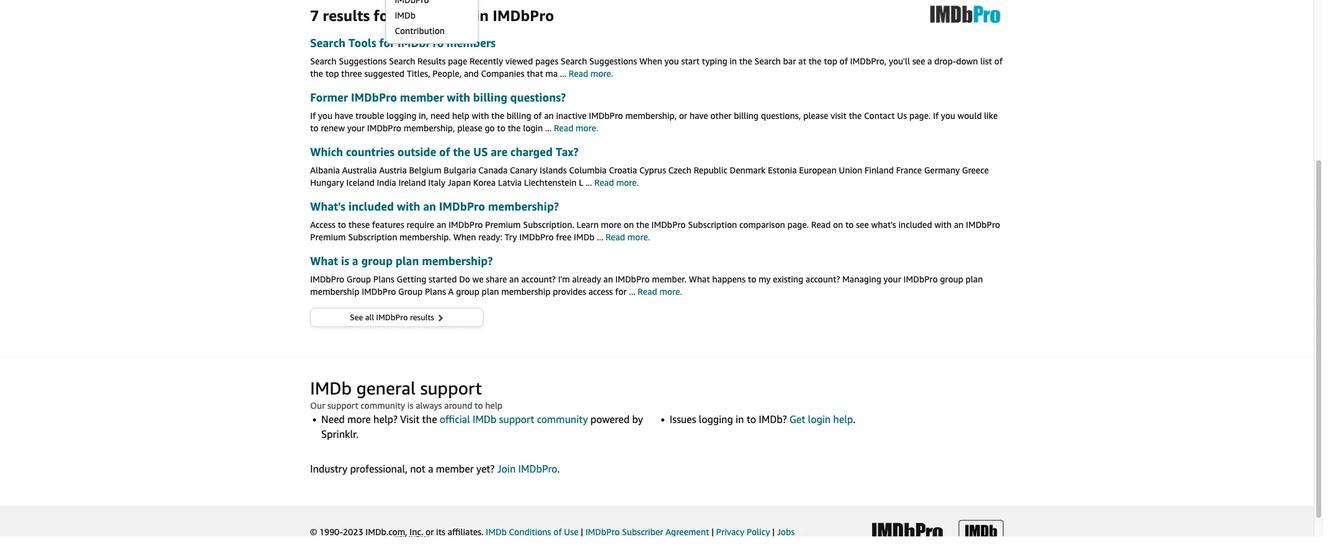 Task type: vqa. For each thing, say whether or not it's contained in the screenshot.
"related"
no



Task type: describe. For each thing, give the bounding box(es) containing it.
general
[[356, 378, 416, 399]]

share
[[486, 275, 507, 285]]

see
[[350, 313, 363, 323]]

0 horizontal spatial included
[[349, 200, 394, 213]]

0 horizontal spatial is
[[341, 254, 349, 268]]

imdb right official
[[473, 414, 497, 426]]

1 horizontal spatial group
[[456, 287, 480, 297]]

1 vertical spatial member
[[436, 464, 474, 476]]

1 vertical spatial plan
[[966, 275, 983, 285]]

read for former imdbpro member with billing questions?
[[554, 123, 574, 133]]

of up bulgaria
[[439, 145, 450, 159]]

the inside access to these features require an imdbpro premium subscription. learn more on the imdbpro subscription comparison page. read on to see what's included with an imdbpro premium subscription membership. when ready: try imdbpro free imdb               ...
[[636, 220, 649, 230]]

imdb inside the imdb contribution
[[395, 10, 416, 20]]

0 horizontal spatial subscription
[[348, 232, 397, 243]]

read for search tools for imdbpro members
[[569, 69, 588, 79]]

our
[[310, 401, 325, 411]]

imdbpro up "trouble" on the left top of page
[[351, 91, 397, 104]]

imdbpro up viewed
[[493, 7, 554, 25]]

an inside if you have trouble logging in, need help with the billing of an inactive imdbpro membership, or have other billing questions, please visit the contact us page. if you would like to renew your imdbpro membership, please go to the login               ...
[[544, 111, 554, 121]]

austria
[[379, 165, 407, 176]]

search right pages
[[561, 56, 587, 66]]

of left imdbpro,
[[840, 56, 848, 66]]

an up require
[[423, 200, 436, 213]]

1 vertical spatial please
[[457, 123, 483, 133]]

issues logging in to imdb? get login help .
[[670, 414, 856, 426]]

see inside search suggestions search results page recently viewed pages search suggestions when you start typing in the search bar at the top of imdbpro, you'll see a drop-down list of the top three suggested titles, people, and companies that ma               ...
[[912, 56, 925, 66]]

... inside albania australia austria belgium bulgaria canada canary islands columbia croatia cyprus czech republic denmark estonia european union finland france germany greece hungary iceland india ireland italy japan korea latvia liechtenstein l               ...
[[586, 178, 592, 188]]

already
[[572, 275, 601, 285]]

learn
[[577, 220, 599, 230]]

imdb?
[[759, 414, 787, 426]]

see all imdbpro results link
[[311, 309, 483, 327]]

an right share
[[509, 275, 519, 285]]

imdb link
[[386, 7, 478, 23]]

croatia
[[609, 165, 637, 176]]

korea
[[473, 178, 496, 188]]

imdbpro down "trouble" on the left top of page
[[367, 123, 401, 133]]

finland
[[865, 165, 894, 176]]

comparison
[[740, 220, 785, 230]]

to left the these
[[338, 220, 346, 230]]

if you have trouble logging in, need help with the billing of an inactive imdbpro membership, or have other billing questions, please visit the contact us page. if you would like to renew your imdbpro membership, please go to the login               ...
[[310, 111, 998, 133]]

like
[[984, 111, 998, 121]]

read more. link for which countries outside of the us are charged tax?
[[595, 178, 639, 188]]

2 horizontal spatial group
[[940, 275, 964, 285]]

an down greece
[[954, 220, 964, 230]]

a
[[448, 287, 454, 297]]

0 horizontal spatial group
[[347, 275, 371, 285]]

what is a group plan membership? link
[[310, 254, 1004, 269]]

with inside if you have trouble logging in, need help with the billing of an inactive imdbpro membership, or have other billing questions, please visit the contact us page. if you would like to renew your imdbpro membership, please go to the login               ...
[[472, 111, 489, 121]]

get login help link
[[790, 414, 853, 426]]

imdb inside access to these features require an imdbpro premium subscription. learn more on the imdbpro subscription comparison page. read on to see what's included with an imdbpro premium subscription membership. when ready: try imdbpro free imdb               ...
[[574, 232, 595, 243]]

latvia
[[498, 178, 522, 188]]

imdbpro down "what is a group plan membership?" link
[[615, 275, 650, 285]]

canary
[[510, 165, 538, 176]]

for for results
[[374, 7, 394, 25]]

contribution
[[395, 26, 445, 36]]

1 account? from the left
[[521, 275, 556, 285]]

read inside access to these features require an imdbpro premium subscription. learn more on the imdbpro subscription comparison page. read on to see what's included with an imdbpro premium subscription membership. when ready: try imdbpro free imdb               ...
[[811, 220, 831, 230]]

0 vertical spatial premium
[[485, 220, 521, 230]]

1 vertical spatial top
[[326, 69, 339, 79]]

1 horizontal spatial subscription
[[688, 220, 737, 230]]

in inside search suggestions search results page recently viewed pages search suggestions when you start typing in the search bar at the top of imdbpro, you'll see a drop-down list of the top three suggested titles, people, and companies that ma               ...
[[730, 56, 737, 66]]

questions,
[[761, 111, 801, 121]]

1 horizontal spatial top
[[824, 56, 838, 66]]

search up former
[[310, 56, 337, 66]]

trouble
[[356, 111, 384, 121]]

imdbpro option
[[386, 0, 478, 7]]

the up bulgaria
[[453, 145, 470, 159]]

2 membership from the left
[[501, 287, 551, 297]]

bulgaria
[[444, 165, 476, 176]]

member.
[[652, 275, 687, 285]]

help inside imdb general support our support community is always around to help
[[485, 401, 503, 411]]

questions?
[[510, 91, 566, 104]]

or
[[679, 111, 687, 121]]

companies
[[481, 69, 525, 79]]

imdbpro right 'managing'
[[904, 275, 938, 285]]

2 if from the left
[[933, 111, 939, 121]]

at
[[799, 56, 806, 66]]

union
[[839, 165, 863, 176]]

hungary
[[310, 178, 344, 188]]

ready:
[[478, 232, 502, 243]]

included inside access to these features require an imdbpro premium subscription. learn more on the imdbpro subscription comparison page. read on to see what's included with an imdbpro premium subscription membership. when ready: try imdbpro free imdb               ...
[[899, 220, 932, 230]]

page
[[448, 56, 467, 66]]

features
[[372, 220, 404, 230]]

imdbpro right join
[[518, 464, 558, 476]]

the right the visit
[[849, 111, 862, 121]]

to left renew
[[310, 123, 319, 133]]

login inside if you have trouble logging in, need help with the billing of an inactive imdbpro membership, or have other billing questions, please visit the contact us page. if you would like to renew your imdbpro membership, please go to the login               ...
[[523, 123, 543, 133]]

1 vertical spatial logging
[[699, 414, 733, 426]]

1 horizontal spatial support
[[420, 378, 482, 399]]

... inside if you have trouble logging in, need help with the billing of an inactive imdbpro membership, or have other billing questions, please visit the contact us page. if you would like to renew your imdbpro membership, please go to the login               ...
[[545, 123, 552, 133]]

is inside imdb general support our support community is always around to help
[[408, 401, 414, 411]]

what inside 'imdbpro group plans getting started do we share an account? i'm already an imdbpro member. what happens to my existing account? managing your imdbpro group plan membership imdbpro group plans a group plan membership provides access for               ...'
[[689, 275, 710, 285]]

read for what's included with an imdbpro membership?
[[606, 232, 625, 243]]

of inside if you have trouble logging in, need help with the billing of an inactive imdbpro membership, or have other billing questions, please visit the contact us page. if you would like to renew your imdbpro membership, please go to the login               ...
[[534, 111, 542, 121]]

contact
[[864, 111, 895, 121]]

bar
[[783, 56, 796, 66]]

do
[[459, 275, 470, 285]]

visit
[[400, 414, 420, 426]]

imdbpro down 'access'
[[310, 275, 344, 285]]

0 horizontal spatial results
[[323, 7, 370, 25]]

imdbpro down greece
[[966, 220, 1000, 230]]

more. for search tools for imdbpro members
[[591, 69, 613, 79]]

members
[[447, 36, 496, 49]]

1 vertical spatial membership,
[[404, 123, 455, 133]]

1 membership from the left
[[310, 287, 360, 297]]

search inside search tools for imdbpro members 'link'
[[310, 36, 346, 49]]

0 horizontal spatial more
[[347, 414, 371, 426]]

1 if from the left
[[310, 111, 316, 121]]

which countries outside of the us are charged tax? link
[[310, 145, 1004, 159]]

search down search tools for imdbpro members
[[389, 56, 415, 66]]

three
[[341, 69, 362, 79]]

ireland
[[399, 178, 426, 188]]

typing
[[702, 56, 727, 66]]

1 horizontal spatial plan
[[482, 287, 499, 297]]

my
[[759, 275, 771, 285]]

i'm
[[558, 275, 570, 285]]

imdb contribution
[[395, 10, 445, 36]]

the right at
[[809, 56, 822, 66]]

7 results for "member" in imdbpro
[[310, 7, 554, 25]]

list box containing imdb
[[386, 0, 478, 38]]

. for support
[[558, 464, 560, 476]]

the up go at the left top
[[491, 111, 504, 121]]

you inside search suggestions search results page recently viewed pages search suggestions when you start typing in the search bar at the top of imdbpro, you'll see a drop-down list of the top three suggested titles, people, and companies that ma               ...
[[665, 56, 679, 66]]

require
[[407, 220, 434, 230]]

to left what's
[[846, 220, 854, 230]]

try
[[505, 232, 517, 243]]

down
[[956, 56, 978, 66]]

billing down questions?
[[507, 111, 531, 121]]

2 suggestions from the left
[[589, 56, 637, 66]]

the right typing
[[739, 56, 752, 66]]

official
[[440, 414, 470, 426]]

imdbpro group plans getting started do we share an account? i'm already an imdbpro member. what happens to my existing account? managing your imdbpro group plan membership imdbpro group plans a group plan membership provides access for               ...
[[310, 275, 983, 297]]

which
[[310, 145, 343, 159]]

read more. link for search tools for imdbpro members
[[569, 69, 613, 79]]

community inside imdb general support our support community is always around to help
[[361, 401, 405, 411]]

your inside 'imdbpro group plans getting started do we share an account? i'm already an imdbpro member. what happens to my existing account? managing your imdbpro group plan membership imdbpro group plans a group plan membership provides access for               ...'
[[884, 275, 901, 285]]

which countries outside of the us are charged tax?
[[310, 145, 579, 159]]

that
[[527, 69, 543, 79]]

imdbpro down subscription.
[[520, 232, 554, 243]]

need more help? visit the official imdb support community
[[321, 414, 588, 426]]

tax?
[[556, 145, 579, 159]]

iceland
[[346, 178, 375, 188]]

imdbpro inside 'link'
[[398, 36, 444, 49]]

imdbpro up ready:
[[449, 220, 483, 230]]

outside
[[398, 145, 436, 159]]

l
[[579, 178, 583, 188]]

islands
[[540, 165, 567, 176]]

countries
[[346, 145, 395, 159]]

membership? for what is a group plan membership?
[[422, 254, 493, 268]]

0 vertical spatial plans
[[373, 275, 394, 285]]

happens
[[712, 275, 746, 285]]

to inside 'imdbpro group plans getting started do we share an account? i'm already an imdbpro member. what happens to my existing account? managing your imdbpro group plan membership imdbpro group plans a group plan membership provides access for               ...'
[[748, 275, 756, 285]]

7
[[310, 7, 319, 25]]

"member"
[[398, 7, 471, 25]]

issues
[[670, 414, 696, 426]]

read more. link for what is a group plan membership?
[[638, 287, 682, 297]]

0 vertical spatial what
[[310, 254, 338, 268]]

read more. for what is a group plan membership?
[[638, 287, 682, 297]]

by
[[632, 414, 643, 426]]

what is a group plan membership?
[[310, 254, 493, 268]]

the down the always
[[422, 414, 437, 426]]

an up the access
[[604, 275, 613, 285]]

see inside access to these features require an imdbpro premium subscription. learn more on the imdbpro subscription comparison page. read on to see what's included with an imdbpro premium subscription membership. when ready: try imdbpro free imdb               ...
[[856, 220, 869, 230]]

what's
[[871, 220, 896, 230]]

2 vertical spatial in
[[736, 414, 744, 426]]

0 horizontal spatial a
[[352, 254, 358, 268]]

0 horizontal spatial group
[[361, 254, 393, 268]]

and
[[464, 69, 479, 79]]

charged
[[511, 145, 553, 159]]

managing
[[843, 275, 882, 285]]

a inside search suggestions search results page recently viewed pages search suggestions when you start typing in the search bar at the top of imdbpro, you'll see a drop-down list of the top three suggested titles, people, and companies that ma               ...
[[928, 56, 932, 66]]

to right go at the left top
[[497, 123, 506, 133]]

billing down companies
[[473, 91, 507, 104]]

... inside 'imdbpro group plans getting started do we share an account? i'm already an imdbpro member. what happens to my existing account? managing your imdbpro group plan membership imdbpro group plans a group plan membership provides access for               ...'
[[629, 287, 636, 297]]

sprinklr.
[[321, 429, 359, 441]]

billing right the other
[[734, 111, 759, 121]]

2 on from the left
[[833, 220, 843, 230]]

access
[[310, 220, 336, 230]]

an down what's included with an imdbpro membership?
[[437, 220, 446, 230]]

1 vertical spatial results
[[410, 313, 434, 323]]



Task type: locate. For each thing, give the bounding box(es) containing it.
a left drop-
[[928, 56, 932, 66]]

membership, down former imdbpro member with billing questions? link
[[625, 111, 677, 121]]

community
[[361, 401, 405, 411], [537, 414, 588, 426]]

1 on from the left
[[624, 220, 634, 230]]

what's included with an imdbpro membership?
[[310, 200, 559, 213]]

help right "need"
[[452, 111, 470, 121]]

1 horizontal spatial is
[[408, 401, 414, 411]]

.
[[853, 414, 856, 426], [558, 464, 560, 476]]

industry
[[310, 464, 348, 476]]

more right learn on the left top of page
[[601, 220, 622, 230]]

1 vertical spatial a
[[352, 254, 358, 268]]

ma
[[545, 69, 558, 79]]

in right typing
[[730, 56, 737, 66]]

plans down started
[[425, 287, 446, 297]]

0 horizontal spatial if
[[310, 111, 316, 121]]

read more. link down member.
[[638, 287, 682, 297]]

your right 'managing'
[[884, 275, 901, 285]]

for up search tools for imdbpro members
[[374, 7, 394, 25]]

0 horizontal spatial community
[[361, 401, 405, 411]]

1 horizontal spatial when
[[640, 56, 662, 66]]

0 horizontal spatial help
[[452, 111, 470, 121]]

membership?
[[488, 200, 559, 213], [422, 254, 493, 268]]

have up renew
[[335, 111, 353, 121]]

1 vertical spatial subscription
[[348, 232, 397, 243]]

czech
[[669, 165, 692, 176]]

denmark
[[730, 165, 766, 176]]

help
[[452, 111, 470, 121], [485, 401, 503, 411], [833, 414, 853, 426]]

see
[[912, 56, 925, 66], [856, 220, 869, 230]]

included
[[349, 200, 394, 213], [899, 220, 932, 230]]

1 vertical spatial more
[[347, 414, 371, 426]]

professional,
[[350, 464, 408, 476]]

other
[[711, 111, 732, 121]]

2 vertical spatial plan
[[482, 287, 499, 297]]

started
[[429, 275, 457, 285]]

republic
[[694, 165, 728, 176]]

1 horizontal spatial plans
[[425, 287, 446, 297]]

membership? down latvia
[[488, 200, 559, 213]]

pages
[[535, 56, 558, 66]]

subscription down the these
[[348, 232, 397, 243]]

please
[[803, 111, 829, 121], [457, 123, 483, 133]]

1 horizontal spatial a
[[428, 464, 433, 476]]

a right not
[[428, 464, 433, 476]]

an
[[544, 111, 554, 121], [423, 200, 436, 213], [437, 220, 446, 230], [954, 220, 964, 230], [509, 275, 519, 285], [604, 275, 613, 285]]

with up require
[[397, 200, 420, 213]]

help inside if you have trouble logging in, need help with the billing of an inactive imdbpro membership, or have other billing questions, please visit the contact us page. if you would like to renew your imdbpro membership, please go to the login               ...
[[452, 111, 470, 121]]

membership? up do
[[422, 254, 493, 268]]

imdb
[[395, 10, 416, 20], [574, 232, 595, 243], [310, 378, 352, 399], [473, 414, 497, 426]]

subscription
[[688, 220, 737, 230], [348, 232, 397, 243]]

premium up try on the top left of page
[[485, 220, 521, 230]]

titles,
[[407, 69, 430, 79]]

industry professional, not a member yet? join imdbpro .
[[310, 464, 560, 476]]

imdb up our on the left bottom
[[310, 378, 352, 399]]

2 vertical spatial a
[[428, 464, 433, 476]]

1 horizontal spatial included
[[899, 220, 932, 230]]

1 vertical spatial group
[[940, 275, 964, 285]]

1 horizontal spatial please
[[803, 111, 829, 121]]

1 vertical spatial community
[[537, 414, 588, 426]]

need
[[431, 111, 450, 121]]

more. up "what is a group plan membership?" link
[[628, 232, 650, 243]]

1 vertical spatial page.
[[788, 220, 809, 230]]

1 horizontal spatial more
[[601, 220, 622, 230]]

to left my
[[748, 275, 756, 285]]

in,
[[419, 111, 428, 121]]

0 horizontal spatial plan
[[396, 254, 419, 268]]

to right around
[[475, 401, 483, 411]]

1 horizontal spatial have
[[690, 111, 708, 121]]

0 horizontal spatial login
[[523, 123, 543, 133]]

read down "inactive"
[[554, 123, 574, 133]]

0 vertical spatial please
[[803, 111, 829, 121]]

results
[[418, 56, 446, 66]]

for for tools
[[379, 36, 395, 49]]

search suggestions search results page recently viewed pages search suggestions when you start typing in the search bar at the top of imdbpro, you'll see a drop-down list of the top three suggested titles, people, and companies that ma               ...
[[310, 56, 1003, 79]]

member inside former imdbpro member with billing questions? link
[[400, 91, 444, 104]]

0 vertical spatial in
[[475, 7, 489, 25]]

italy
[[428, 178, 446, 188]]

1 horizontal spatial login
[[808, 414, 831, 426]]

more up the sprinklr.
[[347, 414, 371, 426]]

search left bar
[[755, 56, 781, 66]]

with
[[447, 91, 470, 104], [472, 111, 489, 121], [397, 200, 420, 213], [935, 220, 952, 230]]

the up former
[[310, 69, 323, 79]]

0 horizontal spatial support
[[327, 401, 358, 411]]

. for help?
[[853, 414, 856, 426]]

for inside 'link'
[[379, 36, 395, 49]]

subscription.
[[523, 220, 574, 230]]

your inside if you have trouble logging in, need help with the billing of an inactive imdbpro membership, or have other billing questions, please visit the contact us page. if you would like to renew your imdbpro membership, please go to the login               ...
[[347, 123, 365, 133]]

... right the access
[[629, 287, 636, 297]]

if right us
[[933, 111, 939, 121]]

read more. for former imdbpro member with billing questions?
[[554, 123, 599, 133]]

more. for former imdbpro member with billing questions?
[[576, 123, 599, 133]]

0 vertical spatial when
[[640, 56, 662, 66]]

more. down member.
[[660, 287, 682, 297]]

getting
[[397, 275, 426, 285]]

1 horizontal spatial membership,
[[625, 111, 677, 121]]

0 vertical spatial see
[[912, 56, 925, 66]]

these
[[348, 220, 370, 230]]

help for if
[[452, 111, 470, 121]]

renew
[[321, 123, 345, 133]]

logging inside if you have trouble logging in, need help with the billing of an inactive imdbpro membership, or have other billing questions, please visit the contact us page. if you would like to renew your imdbpro membership, please go to the login               ...
[[387, 111, 417, 121]]

imdbpro
[[493, 7, 554, 25], [398, 36, 444, 49], [351, 91, 397, 104], [589, 111, 623, 121], [367, 123, 401, 133], [439, 200, 485, 213], [449, 220, 483, 230], [652, 220, 686, 230], [966, 220, 1000, 230], [520, 232, 554, 243], [310, 275, 344, 285], [615, 275, 650, 285], [904, 275, 938, 285], [362, 287, 396, 297], [376, 313, 408, 323], [518, 464, 558, 476]]

imdb down learn on the left top of page
[[574, 232, 595, 243]]

to left 'imdb?'
[[747, 414, 756, 426]]

read for what is a group plan membership?
[[638, 287, 657, 297]]

1 vertical spatial included
[[899, 220, 932, 230]]

0 vertical spatial .
[[853, 414, 856, 426]]

see left what's
[[856, 220, 869, 230]]

always
[[416, 401, 442, 411]]

official imdb support community link
[[440, 414, 588, 426]]

when down search tools for imdbpro members 'link'
[[640, 56, 662, 66]]

2 horizontal spatial a
[[928, 56, 932, 66]]

read down member.
[[638, 287, 657, 297]]

1 horizontal spatial your
[[884, 275, 901, 285]]

0 vertical spatial group
[[361, 254, 393, 268]]

read more. up "what is a group plan membership?" link
[[606, 232, 650, 243]]

0 horizontal spatial on
[[624, 220, 634, 230]]

2 vertical spatial support
[[499, 414, 534, 426]]

search tools for imdbpro members
[[310, 36, 496, 49]]

member left yet?
[[436, 464, 474, 476]]

0 horizontal spatial page.
[[788, 220, 809, 230]]

... right l
[[586, 178, 592, 188]]

former imdbpro member with billing questions? link
[[310, 90, 1004, 105]]

2 account? from the left
[[806, 275, 840, 285]]

recently
[[470, 56, 503, 66]]

viewed
[[506, 56, 533, 66]]

plans
[[373, 275, 394, 285], [425, 287, 446, 297]]

an down questions?
[[544, 111, 554, 121]]

1 suggestions from the left
[[339, 56, 387, 66]]

... down learn on the left top of page
[[597, 232, 603, 243]]

for
[[374, 7, 394, 25], [379, 36, 395, 49], [615, 287, 627, 297]]

. right join
[[558, 464, 560, 476]]

0 horizontal spatial plans
[[373, 275, 394, 285]]

help right get
[[833, 414, 853, 426]]

when inside access to these features require an imdbpro premium subscription. learn more on the imdbpro subscription comparison page. read on to see what's included with an imdbpro premium subscription membership. when ready: try imdbpro free imdb               ...
[[453, 232, 476, 243]]

0 vertical spatial page.
[[909, 111, 931, 121]]

1 horizontal spatial community
[[537, 414, 588, 426]]

with inside access to these features require an imdbpro premium subscription. learn more on the imdbpro subscription comparison page. read on to see what's included with an imdbpro premium subscription membership. when ready: try imdbpro free imdb               ...
[[935, 220, 952, 230]]

0 vertical spatial subscription
[[688, 220, 737, 230]]

search tools for imdbpro members link
[[310, 35, 1004, 50]]

read more. link down "inactive"
[[554, 123, 599, 133]]

2 vertical spatial help
[[833, 414, 853, 426]]

member up in, at left
[[400, 91, 444, 104]]

us
[[897, 111, 907, 121]]

. right get
[[853, 414, 856, 426]]

1 vertical spatial support
[[327, 401, 358, 411]]

list
[[981, 56, 992, 66]]

read more. link for what's included with an imdbpro membership?
[[606, 232, 650, 243]]

more
[[601, 220, 622, 230], [347, 414, 371, 426]]

0 horizontal spatial please
[[457, 123, 483, 133]]

0 horizontal spatial you
[[318, 111, 333, 121]]

membership? for what's included with an imdbpro membership?
[[488, 200, 559, 213]]

in up members
[[475, 7, 489, 25]]

results down getting
[[410, 313, 434, 323]]

1 horizontal spatial group
[[398, 287, 423, 297]]

... up charged
[[545, 123, 552, 133]]

for right the access
[[615, 287, 627, 297]]

read more. link up "what is a group plan membership?" link
[[606, 232, 650, 243]]

of right the list
[[995, 56, 1003, 66]]

is
[[341, 254, 349, 268], [408, 401, 414, 411]]

is up visit
[[408, 401, 414, 411]]

0 horizontal spatial account?
[[521, 275, 556, 285]]

help for issues
[[833, 414, 853, 426]]

a
[[928, 56, 932, 66], [352, 254, 358, 268], [428, 464, 433, 476]]

your down "trouble" on the left top of page
[[347, 123, 365, 133]]

logging right issues
[[699, 414, 733, 426]]

read more. down member.
[[638, 287, 682, 297]]

read more. link right ma
[[569, 69, 613, 79]]

membership, down in, at left
[[404, 123, 455, 133]]

account? left 'i'm' at the bottom left of the page
[[521, 275, 556, 285]]

read more. link for former imdbpro member with billing questions?
[[554, 123, 599, 133]]

0 vertical spatial more
[[601, 220, 622, 230]]

1 vertical spatial premium
[[310, 232, 346, 243]]

1 horizontal spatial suggestions
[[589, 56, 637, 66]]

0 horizontal spatial suggestions
[[339, 56, 387, 66]]

we
[[473, 275, 484, 285]]

results
[[323, 7, 370, 25], [410, 313, 434, 323]]

1 vertical spatial .
[[558, 464, 560, 476]]

powered
[[591, 414, 630, 426]]

0 vertical spatial help
[[452, 111, 470, 121]]

list box
[[386, 0, 478, 38]]

login right get
[[808, 414, 831, 426]]

1 vertical spatial login
[[808, 414, 831, 426]]

join imdbpro link
[[497, 464, 558, 476]]

support up need on the bottom left of the page
[[327, 401, 358, 411]]

0 vertical spatial top
[[824, 56, 838, 66]]

india
[[377, 178, 396, 188]]

0 horizontal spatial premium
[[310, 232, 346, 243]]

0 vertical spatial results
[[323, 7, 370, 25]]

albania
[[310, 165, 340, 176]]

more.
[[591, 69, 613, 79], [576, 123, 599, 133], [616, 178, 639, 188], [628, 232, 650, 243], [660, 287, 682, 297]]

2 vertical spatial for
[[615, 287, 627, 297]]

former
[[310, 91, 348, 104]]

more inside access to these features require an imdbpro premium subscription. learn more on the imdbpro subscription comparison page. read on to see what's included with an imdbpro premium subscription membership. when ready: try imdbpro free imdb               ...
[[601, 220, 622, 230]]

for inside 'imdbpro group plans getting started do we share an account? i'm already an imdbpro member. what happens to my existing account? managing your imdbpro group plan membership imdbpro group plans a group plan membership provides access for               ...'
[[615, 287, 627, 297]]

1 horizontal spatial results
[[410, 313, 434, 323]]

suggestions
[[339, 56, 387, 66], [589, 56, 637, 66]]

imdbpro right "inactive"
[[589, 111, 623, 121]]

page. inside if you have trouble logging in, need help with the billing of an inactive imdbpro membership, or have other billing questions, please visit the contact us page. if you would like to renew your imdbpro membership, please go to the login               ...
[[909, 111, 931, 121]]

what left happens
[[689, 275, 710, 285]]

0 vertical spatial plan
[[396, 254, 419, 268]]

on left what's
[[833, 220, 843, 230]]

read more. down "inactive"
[[554, 123, 599, 133]]

logging left in, at left
[[387, 111, 417, 121]]

0 horizontal spatial what
[[310, 254, 338, 268]]

more. down "inactive"
[[576, 123, 599, 133]]

1 vertical spatial group
[[398, 287, 423, 297]]

read more. for search tools for imdbpro members
[[569, 69, 613, 79]]

top right at
[[824, 56, 838, 66]]

1 have from the left
[[335, 111, 353, 121]]

inactive
[[556, 111, 587, 121]]

1 horizontal spatial membership
[[501, 287, 551, 297]]

what down 'access'
[[310, 254, 338, 268]]

0 vertical spatial membership?
[[488, 200, 559, 213]]

suggested
[[364, 69, 405, 79]]

suggestions up the three
[[339, 56, 387, 66]]

the right go at the left top
[[508, 123, 521, 133]]

canada
[[479, 165, 508, 176]]

1 vertical spatial your
[[884, 275, 901, 285]]

imdbpro down what's included with an imdbpro membership? link
[[652, 220, 686, 230]]

drop-
[[935, 56, 956, 66]]

imdbpro up all
[[362, 287, 396, 297]]

read for which countries outside of the us are charged tax?
[[595, 178, 614, 188]]

you up renew
[[318, 111, 333, 121]]

more. for what is a group plan membership?
[[660, 287, 682, 297]]

read down european
[[811, 220, 831, 230]]

visit
[[831, 111, 847, 121]]

imdbpro,
[[850, 56, 887, 66]]

0 vertical spatial login
[[523, 123, 543, 133]]

more. for which countries outside of the us are charged tax?
[[616, 178, 639, 188]]

access to these features require an imdbpro premium subscription. learn more on the imdbpro subscription comparison page. read on to see what's included with an imdbpro premium subscription membership. when ready: try imdbpro free imdb               ...
[[310, 220, 1000, 243]]

0 vertical spatial included
[[349, 200, 394, 213]]

what's
[[310, 200, 346, 213]]

2 horizontal spatial you
[[941, 111, 956, 121]]

2 have from the left
[[690, 111, 708, 121]]

are
[[491, 145, 508, 159]]

read more. for which countries outside of the us are charged tax?
[[595, 178, 639, 188]]

with down germany
[[935, 220, 952, 230]]

... inside access to these features require an imdbpro premium subscription. learn more on the imdbpro subscription comparison page. read on to see what's included with an imdbpro premium subscription membership. when ready: try imdbpro free imdb               ...
[[597, 232, 603, 243]]

greece
[[962, 165, 989, 176]]

more. for what's included with an imdbpro membership?
[[628, 232, 650, 243]]

to inside imdb general support our support community is always around to help
[[475, 401, 483, 411]]

with up "need"
[[447, 91, 470, 104]]

1 horizontal spatial account?
[[806, 275, 840, 285]]

imdb general support our support community is always around to help
[[310, 378, 503, 411]]

of
[[840, 56, 848, 66], [995, 56, 1003, 66], [534, 111, 542, 121], [439, 145, 450, 159]]

premium down 'access'
[[310, 232, 346, 243]]

0 horizontal spatial see
[[856, 220, 869, 230]]

1 horizontal spatial premium
[[485, 220, 521, 230]]

1 vertical spatial in
[[730, 56, 737, 66]]

page. inside access to these features require an imdbpro premium subscription. learn more on the imdbpro subscription comparison page. read on to see what's included with an imdbpro premium subscription membership. when ready: try imdbpro free imdb               ...
[[788, 220, 809, 230]]

0 vertical spatial a
[[928, 56, 932, 66]]

... inside search suggestions search results page recently viewed pages search suggestions when you start typing in the search bar at the top of imdbpro, you'll see a drop-down list of the top three suggested titles, people, and companies that ma               ...
[[560, 69, 567, 79]]

yet?
[[476, 464, 495, 476]]

community left powered
[[537, 414, 588, 426]]

when inside search suggestions search results page recently viewed pages search suggestions when you start typing in the search bar at the top of imdbpro, you'll see a drop-down list of the top three suggested titles, people, and companies that ma               ...
[[640, 56, 662, 66]]

0 vertical spatial support
[[420, 378, 482, 399]]

read up "what is a group plan membership?" link
[[606, 232, 625, 243]]

belgium
[[409, 165, 442, 176]]

login up charged
[[523, 123, 543, 133]]

you left would on the top right of page
[[941, 111, 956, 121]]

0 vertical spatial community
[[361, 401, 405, 411]]

imdb inside imdb general support our support community is always around to help
[[310, 378, 352, 399]]

you left start
[[665, 56, 679, 66]]

0 horizontal spatial have
[[335, 111, 353, 121]]

0 vertical spatial for
[[374, 7, 394, 25]]

support
[[420, 378, 482, 399], [327, 401, 358, 411], [499, 414, 534, 426]]

when left ready:
[[453, 232, 476, 243]]

is down the these
[[341, 254, 349, 268]]

membership up the see
[[310, 287, 360, 297]]

1 vertical spatial for
[[379, 36, 395, 49]]

albania australia austria belgium bulgaria canada canary islands columbia croatia cyprus czech republic denmark estonia european union finland france germany greece hungary iceland india ireland italy japan korea latvia liechtenstein l               ...
[[310, 165, 989, 188]]

page. right us
[[909, 111, 931, 121]]

japan
[[448, 178, 471, 188]]

1 vertical spatial what
[[689, 275, 710, 285]]

0 horizontal spatial your
[[347, 123, 365, 133]]

support up around
[[420, 378, 482, 399]]

1 horizontal spatial help
[[485, 401, 503, 411]]

free
[[556, 232, 572, 243]]

would
[[958, 111, 982, 121]]

imdbpro down japan
[[439, 200, 485, 213]]

germany
[[924, 165, 960, 176]]

read more. for what's included with an imdbpro membership?
[[606, 232, 650, 243]]

more. right ma
[[591, 69, 613, 79]]

1 vertical spatial plans
[[425, 287, 446, 297]]

2 horizontal spatial help
[[833, 414, 853, 426]]

0 vertical spatial group
[[347, 275, 371, 285]]

imdbpro right all
[[376, 313, 408, 323]]

2 vertical spatial group
[[456, 287, 480, 297]]

have
[[335, 111, 353, 121], [690, 111, 708, 121]]



